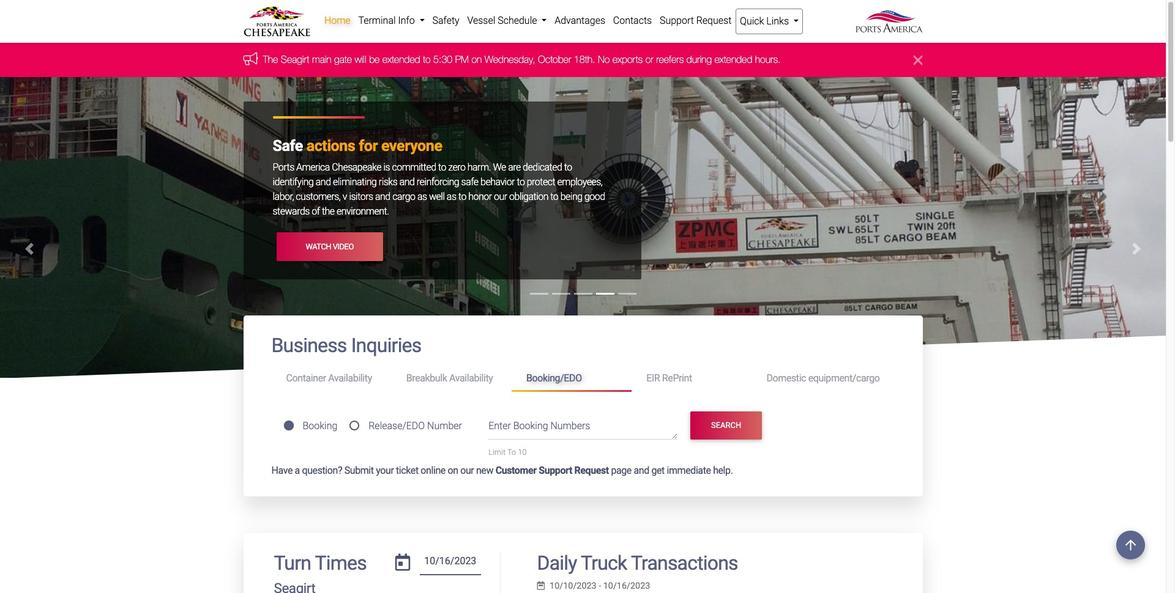 Task type: vqa. For each thing, say whether or not it's contained in the screenshot.
Infrastructure
no



Task type: describe. For each thing, give the bounding box(es) containing it.
good
[[585, 191, 605, 203]]

watch
[[306, 242, 331, 252]]

to left zero
[[438, 162, 446, 174]]

enter
[[489, 421, 511, 432]]

page
[[611, 465, 632, 477]]

0 horizontal spatial booking
[[303, 420, 338, 432]]

terminal info
[[358, 15, 417, 26]]

breakbulk availability link
[[392, 368, 512, 390]]

to left being
[[551, 191, 559, 203]]

submit
[[344, 465, 374, 477]]

and up cargo
[[400, 177, 415, 188]]

daily truck transactions
[[537, 552, 738, 575]]

the
[[263, 54, 278, 65]]

0 horizontal spatial on
[[448, 465, 458, 477]]

vessel schedule
[[467, 15, 540, 26]]

ticket
[[396, 465, 419, 477]]

customers,
[[296, 191, 341, 203]]

1 as from the left
[[418, 191, 427, 203]]

is
[[384, 162, 390, 174]]

safe actions for everyone
[[273, 137, 442, 155]]

ports
[[273, 162, 294, 174]]

video
[[333, 242, 354, 252]]

we
[[493, 162, 506, 174]]

behavior
[[481, 177, 515, 188]]

question?
[[302, 465, 342, 477]]

domestic equipment/cargo link
[[752, 368, 895, 390]]

eir reprint link
[[632, 368, 752, 390]]

america
[[296, 162, 330, 174]]

contacts
[[613, 15, 652, 26]]

of
[[312, 206, 320, 218]]

main content containing business inquiries
[[234, 316, 932, 594]]

container availability link
[[272, 368, 392, 390]]

search
[[711, 421, 742, 430]]

cargo
[[393, 191, 415, 203]]

home
[[324, 15, 351, 26]]

go to top image
[[1117, 531, 1146, 560]]

turn times
[[274, 552, 367, 575]]

booking/edo
[[527, 373, 582, 385]]

vessel
[[467, 15, 495, 26]]

schedule
[[498, 15, 537, 26]]

eliminating
[[333, 177, 377, 188]]

to down 'safe' at the left
[[459, 191, 466, 203]]

seagirt
[[281, 54, 310, 65]]

reefers
[[656, 54, 684, 65]]

everyone
[[381, 137, 442, 155]]

eir reprint
[[647, 373, 692, 385]]

a
[[295, 465, 300, 477]]

exports
[[613, 54, 643, 65]]

being
[[561, 191, 583, 203]]

calendar week image
[[537, 582, 545, 591]]

and left get
[[634, 465, 650, 477]]

the seagirt main gate will be extended to 5:30 pm on wednesday, october 18th.  no exports or reefers during extended hours.
[[263, 54, 781, 65]]

limit to 10
[[489, 448, 527, 458]]

ports america chesapeake is committed to zero harm. we are dedicated to identifying and                         eliminating risks and reinforcing safe behavior to protect employees, labor, customers, v                         isitors and cargo as well as to honor our obligation to being good stewards of the environment.
[[273, 162, 605, 218]]

advantages
[[555, 15, 606, 26]]

obligation
[[509, 191, 549, 203]]

number
[[427, 420, 462, 432]]

quick links
[[740, 15, 792, 27]]

18th.
[[574, 54, 595, 65]]

for
[[359, 137, 378, 155]]

enter booking numbers
[[489, 421, 590, 432]]

zero
[[448, 162, 466, 174]]

numbers
[[551, 421, 590, 432]]

support request link
[[656, 9, 736, 33]]

stewards
[[273, 206, 310, 218]]

safe
[[273, 137, 303, 155]]

links
[[767, 15, 789, 27]]

gate
[[334, 54, 352, 65]]

hours.
[[755, 54, 781, 65]]

to
[[508, 448, 516, 458]]

bullhorn image
[[243, 53, 263, 66]]

10/10/2023
[[550, 582, 597, 592]]

quick links link
[[736, 9, 804, 34]]

have
[[272, 465, 293, 477]]

terminal
[[358, 15, 396, 26]]

october
[[538, 54, 571, 65]]

1 vertical spatial support
[[539, 465, 572, 477]]

1 horizontal spatial booking
[[514, 421, 548, 432]]

container
[[286, 373, 326, 385]]

get
[[652, 465, 665, 477]]

0 vertical spatial support
[[660, 15, 694, 26]]

domestic equipment/cargo
[[767, 373, 880, 385]]

reinforcing
[[417, 177, 459, 188]]

be
[[369, 54, 380, 65]]



Task type: locate. For each thing, give the bounding box(es) containing it.
the
[[322, 206, 335, 218]]

None text field
[[420, 552, 481, 576]]

daily
[[537, 552, 577, 575]]

2 as from the left
[[447, 191, 456, 203]]

equipment/cargo
[[809, 373, 880, 385]]

v
[[343, 191, 347, 203]]

5:30
[[434, 54, 453, 65]]

advantages link
[[551, 9, 609, 33]]

safety link
[[429, 9, 464, 33]]

turn
[[274, 552, 311, 575]]

during
[[687, 54, 712, 65]]

no
[[598, 54, 610, 65]]

on right "pm"
[[472, 54, 482, 65]]

business inquiries
[[272, 335, 422, 358]]

our down behavior
[[494, 191, 507, 203]]

2 availability from the left
[[449, 373, 493, 385]]

to inside alert
[[423, 54, 431, 65]]

or
[[646, 54, 654, 65]]

Enter Booking Numbers text field
[[489, 420, 678, 440]]

safe
[[461, 177, 479, 188]]

on
[[472, 54, 482, 65], [448, 465, 458, 477]]

breakbulk
[[406, 373, 447, 385]]

truck
[[581, 552, 627, 575]]

watch video link
[[276, 233, 383, 261]]

transactions
[[631, 552, 738, 575]]

1 availability from the left
[[328, 373, 372, 385]]

release/edo
[[369, 420, 425, 432]]

to left 5:30
[[423, 54, 431, 65]]

chesapeake
[[332, 162, 381, 174]]

booking/edo link
[[512, 368, 632, 392]]

1 horizontal spatial support
[[660, 15, 694, 26]]

as left well on the top of page
[[418, 191, 427, 203]]

booking up the question? at bottom left
[[303, 420, 338, 432]]

breakbulk availability
[[406, 373, 493, 385]]

main
[[312, 54, 332, 65]]

booking up 10 on the bottom left
[[514, 421, 548, 432]]

environment.
[[337, 206, 389, 218]]

1 horizontal spatial availability
[[449, 373, 493, 385]]

1 horizontal spatial our
[[494, 191, 507, 203]]

calendar day image
[[395, 554, 410, 572]]

availability right breakbulk
[[449, 373, 493, 385]]

0 horizontal spatial request
[[575, 465, 609, 477]]

will
[[355, 54, 367, 65]]

to
[[423, 54, 431, 65], [438, 162, 446, 174], [564, 162, 572, 174], [517, 177, 525, 188], [459, 191, 466, 203], [551, 191, 559, 203]]

have a question? submit your ticket online on our new customer support request page and get immediate help.
[[272, 465, 733, 477]]

times
[[315, 552, 367, 575]]

0 horizontal spatial availability
[[328, 373, 372, 385]]

risks
[[379, 177, 398, 188]]

request left quick
[[697, 15, 732, 26]]

pm
[[455, 54, 469, 65]]

availability down business inquiries
[[328, 373, 372, 385]]

our inside ports america chesapeake is committed to zero harm. we are dedicated to identifying and                         eliminating risks and reinforcing safe behavior to protect employees, labor, customers, v                         isitors and cargo as well as to honor our obligation to being good stewards of the environment.
[[494, 191, 507, 203]]

on inside alert
[[472, 54, 482, 65]]

protect
[[527, 177, 555, 188]]

10
[[518, 448, 527, 458]]

request left page
[[575, 465, 609, 477]]

0 horizontal spatial as
[[418, 191, 427, 203]]

our
[[494, 191, 507, 203], [461, 465, 474, 477]]

request
[[697, 15, 732, 26], [575, 465, 609, 477]]

reprint
[[662, 373, 692, 385]]

safety image
[[0, 77, 1166, 581]]

2 extended from the left
[[715, 54, 753, 65]]

terminal info link
[[355, 9, 429, 33]]

identifying
[[273, 177, 314, 188]]

harm.
[[468, 162, 491, 174]]

main content
[[234, 316, 932, 594]]

availability for breakbulk availability
[[449, 373, 493, 385]]

as right well on the top of page
[[447, 191, 456, 203]]

0 horizontal spatial our
[[461, 465, 474, 477]]

close image
[[914, 53, 923, 68]]

10/10/2023 - 10/16/2023
[[550, 582, 650, 592]]

new
[[476, 465, 494, 477]]

domestic
[[767, 373, 806, 385]]

safety
[[433, 15, 460, 26]]

1 horizontal spatial on
[[472, 54, 482, 65]]

1 horizontal spatial request
[[697, 15, 732, 26]]

labor,
[[273, 191, 294, 203]]

1 extended from the left
[[383, 54, 420, 65]]

1 vertical spatial request
[[575, 465, 609, 477]]

and up the customers,
[[316, 177, 331, 188]]

vessel schedule link
[[464, 9, 551, 33]]

well
[[429, 191, 445, 203]]

our left new
[[461, 465, 474, 477]]

committed
[[392, 162, 436, 174]]

0 vertical spatial request
[[697, 15, 732, 26]]

support right customer
[[539, 465, 572, 477]]

customer
[[496, 465, 537, 477]]

are
[[508, 162, 521, 174]]

0 horizontal spatial support
[[539, 465, 572, 477]]

dedicated
[[523, 162, 562, 174]]

the seagirt main gate will be extended to 5:30 pm on wednesday, october 18th.  no exports or reefers during extended hours. link
[[263, 54, 781, 65]]

1 vertical spatial on
[[448, 465, 458, 477]]

online
[[421, 465, 446, 477]]

extended
[[383, 54, 420, 65], [715, 54, 753, 65]]

support up 'reefers'
[[660, 15, 694, 26]]

0 vertical spatial our
[[494, 191, 507, 203]]

to down are
[[517, 177, 525, 188]]

and down risks
[[375, 191, 390, 203]]

1 vertical spatial our
[[461, 465, 474, 477]]

to up the employees,
[[564, 162, 572, 174]]

inquiries
[[351, 335, 422, 358]]

extended right during at the top of the page
[[715, 54, 753, 65]]

availability for container availability
[[328, 373, 372, 385]]

1 horizontal spatial as
[[447, 191, 456, 203]]

business
[[272, 335, 347, 358]]

0 horizontal spatial extended
[[383, 54, 420, 65]]

the seagirt main gate will be extended to 5:30 pm on wednesday, october 18th.  no exports or reefers during extended hours. alert
[[0, 43, 1166, 77]]

0 vertical spatial on
[[472, 54, 482, 65]]

search button
[[691, 412, 763, 440]]

honor
[[469, 191, 492, 203]]

info
[[398, 15, 415, 26]]

extended right be
[[383, 54, 420, 65]]

your
[[376, 465, 394, 477]]

limit
[[489, 448, 506, 458]]

actions
[[307, 137, 355, 155]]

customer support request link
[[496, 465, 609, 477]]

on right 'online'
[[448, 465, 458, 477]]

release/edo number
[[369, 420, 462, 432]]

1 horizontal spatial extended
[[715, 54, 753, 65]]

employees,
[[557, 177, 603, 188]]

-
[[599, 582, 601, 592]]

availability
[[328, 373, 372, 385], [449, 373, 493, 385]]



